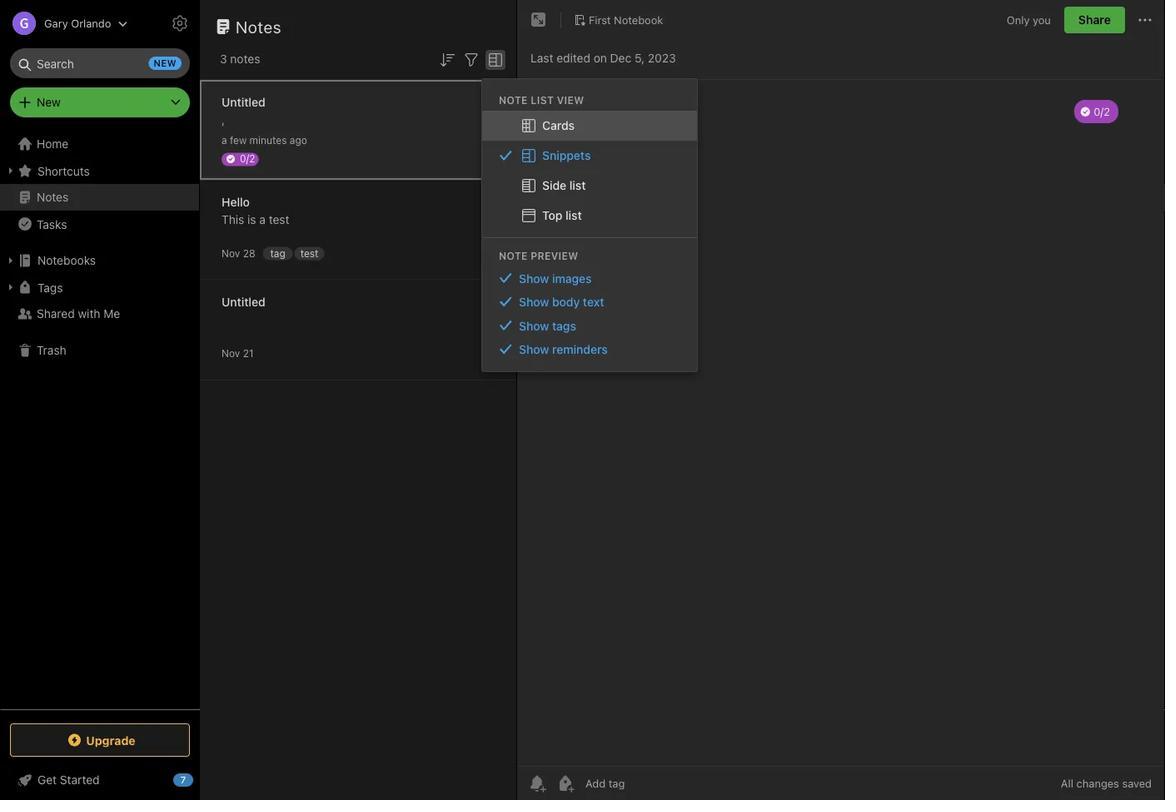 Task type: vqa. For each thing, say whether or not it's contained in the screenshot.
Home link
yes



Task type: locate. For each thing, give the bounding box(es) containing it.
show reminders link
[[482, 338, 697, 361]]

1 vertical spatial note
[[499, 250, 528, 261]]

list inside the top list link
[[566, 208, 582, 222]]

notes link
[[0, 184, 199, 211]]

show images link
[[482, 266, 697, 290]]

with
[[78, 307, 100, 321]]

note for note preview
[[499, 250, 528, 261]]

0 vertical spatial untitled
[[222, 95, 265, 109]]

cards
[[542, 118, 575, 132]]

untitled for untitled ,
[[222, 95, 265, 109]]

note window element
[[517, 0, 1165, 800]]

1 nov from the top
[[222, 248, 240, 259]]

nov left 28
[[222, 248, 240, 259]]

note for note list view
[[499, 94, 528, 106]]

upgrade
[[86, 734, 136, 747]]

show for show reminders
[[519, 343, 549, 356]]

0 vertical spatial dropdown list menu
[[482, 111, 697, 231]]

untitled ,
[[222, 95, 265, 127]]

a few minutes ago
[[222, 135, 307, 146]]

3 notes
[[220, 52, 260, 66]]

new
[[154, 58, 177, 69]]

0 vertical spatial notes
[[236, 17, 282, 36]]

minutes
[[250, 135, 287, 146]]

saved
[[1122, 778, 1152, 790]]

list for top list
[[566, 208, 582, 222]]

list
[[570, 178, 586, 192], [566, 208, 582, 222]]

1 vertical spatial dropdown list menu
[[482, 266, 697, 361]]

gary orlando
[[44, 17, 111, 30]]

untitled for untitled
[[222, 295, 265, 309]]

2023
[[648, 51, 676, 65]]

1 vertical spatial list
[[566, 208, 582, 222]]

0 vertical spatial test
[[269, 213, 289, 227]]

show down show tags
[[519, 343, 549, 356]]

notes
[[230, 52, 260, 66]]

test right the tag
[[300, 247, 319, 259]]

show down note preview
[[519, 271, 549, 285]]

home link
[[0, 131, 200, 157]]

hello
[[222, 195, 250, 209]]

0 horizontal spatial a
[[222, 135, 227, 146]]

a left the "few"
[[222, 135, 227, 146]]

shared
[[37, 307, 75, 321]]

few
[[230, 135, 247, 146]]

all changes saved
[[1061, 778, 1152, 790]]

nov
[[222, 248, 240, 259], [222, 348, 240, 359]]

list inside side list link
[[570, 178, 586, 192]]

1 dropdown list menu from the top
[[482, 111, 697, 231]]

untitled up ,
[[222, 95, 265, 109]]

a right is
[[259, 213, 266, 227]]

new
[[37, 95, 61, 109]]

2 nov from the top
[[222, 348, 240, 359]]

notes up tasks
[[37, 190, 68, 204]]

More actions field
[[1135, 7, 1155, 33]]

gary
[[44, 17, 68, 30]]

1 vertical spatial nov
[[222, 348, 240, 359]]

1 horizontal spatial notes
[[236, 17, 282, 36]]

tasks button
[[0, 211, 199, 237]]

0 vertical spatial note
[[499, 94, 528, 106]]

body
[[552, 295, 580, 309]]

dropdown list menu
[[482, 111, 697, 231], [482, 266, 697, 361]]

7
[[181, 775, 186, 786]]

test right is
[[269, 213, 289, 227]]

show body text
[[519, 295, 604, 309]]

1 horizontal spatial test
[[300, 247, 319, 259]]

you
[[1033, 14, 1051, 26]]

Add tag field
[[584, 777, 709, 791]]

nov left 21
[[222, 348, 240, 359]]

0 horizontal spatial notes
[[37, 190, 68, 204]]

1 untitled from the top
[[222, 95, 265, 109]]

untitled
[[222, 95, 265, 109], [222, 295, 265, 309]]

dec
[[610, 51, 632, 65]]

3 show from the top
[[519, 319, 549, 333]]

side list link
[[482, 171, 697, 201]]

new button
[[10, 87, 190, 117]]

get
[[37, 773, 57, 787]]

side list
[[542, 178, 586, 192]]

2 note from the top
[[499, 250, 528, 261]]

1 vertical spatial test
[[300, 247, 319, 259]]

5,
[[635, 51, 645, 65]]

notes up 'notes'
[[236, 17, 282, 36]]

show
[[519, 271, 549, 285], [519, 295, 549, 309], [519, 319, 549, 333], [519, 343, 549, 356]]

list
[[531, 94, 554, 106]]

show up show tags
[[519, 295, 549, 309]]

show tags
[[519, 319, 576, 333]]

all
[[1061, 778, 1074, 790]]

tree containing home
[[0, 131, 200, 709]]

nov for nov 21
[[222, 348, 240, 359]]

note left preview
[[499, 250, 528, 261]]

add a reminder image
[[527, 774, 547, 794]]

0 vertical spatial nov
[[222, 248, 240, 259]]

list right side
[[570, 178, 586, 192]]

2 untitled from the top
[[222, 295, 265, 309]]

1 note from the top
[[499, 94, 528, 106]]

test
[[269, 213, 289, 227], [300, 247, 319, 259]]

share
[[1079, 13, 1111, 27]]

tree
[[0, 131, 200, 709]]

1 vertical spatial untitled
[[222, 295, 265, 309]]

get started
[[37, 773, 100, 787]]

notebooks
[[37, 254, 96, 267]]

1 vertical spatial a
[[259, 213, 266, 227]]

images
[[552, 271, 592, 285]]

cards link
[[482, 111, 697, 141]]

0 vertical spatial a
[[222, 135, 227, 146]]

list right top
[[566, 208, 582, 222]]

nov 28
[[222, 248, 255, 259]]

is
[[247, 213, 256, 227]]

top list
[[542, 208, 582, 222]]

1 show from the top
[[519, 271, 549, 285]]

this is a test
[[222, 213, 289, 227]]

expand note image
[[529, 10, 549, 30]]

tags
[[37, 280, 63, 294]]

28
[[243, 248, 255, 259]]

untitled down nov 28
[[222, 295, 265, 309]]

only you
[[1007, 14, 1051, 26]]

show for show tags
[[519, 319, 549, 333]]

a
[[222, 135, 227, 146], [259, 213, 266, 227]]

2 show from the top
[[519, 295, 549, 309]]

4 show from the top
[[519, 343, 549, 356]]

2 dropdown list menu from the top
[[482, 266, 697, 361]]

reminders
[[552, 343, 608, 356]]

show left 'tags' at the left top of the page
[[519, 319, 549, 333]]

note left 'list'
[[499, 94, 528, 106]]

expand notebooks image
[[4, 254, 17, 267]]

first notebook
[[589, 13, 663, 26]]

top list link
[[482, 201, 697, 231]]

preview
[[531, 250, 579, 261]]

notes
[[236, 17, 282, 36], [37, 190, 68, 204]]

0 vertical spatial list
[[570, 178, 586, 192]]



Task type: describe. For each thing, give the bounding box(es) containing it.
on
[[594, 51, 607, 65]]

orlando
[[71, 17, 111, 30]]

add tag image
[[556, 774, 576, 794]]

note list view
[[499, 94, 584, 106]]

text
[[583, 295, 604, 309]]

trash link
[[0, 337, 199, 364]]

snippets link
[[482, 141, 697, 171]]

list for side list
[[570, 178, 586, 192]]

dropdown list menu containing cards
[[482, 111, 697, 231]]

share button
[[1064, 7, 1125, 33]]

Add filters field
[[461, 48, 481, 70]]

trash
[[37, 344, 66, 357]]

note preview
[[499, 250, 579, 261]]

show body text link
[[482, 290, 697, 314]]

first
[[589, 13, 611, 26]]

1 horizontal spatial a
[[259, 213, 266, 227]]

shared with me
[[37, 307, 120, 321]]

show images
[[519, 271, 592, 285]]

cards menu item
[[482, 111, 697, 141]]

21
[[243, 348, 254, 359]]

upgrade button
[[10, 724, 190, 757]]

Sort options field
[[437, 48, 457, 70]]

last
[[531, 51, 553, 65]]

Account field
[[0, 7, 128, 40]]

me
[[104, 307, 120, 321]]

show for show body text
[[519, 295, 549, 309]]

nov for nov 28
[[222, 248, 240, 259]]

tasks
[[37, 217, 67, 231]]

1 vertical spatial notes
[[37, 190, 68, 204]]

shared with me link
[[0, 301, 199, 327]]

ago
[[290, 135, 307, 146]]

View options field
[[481, 48, 506, 70]]

dropdown list menu containing show images
[[482, 266, 697, 361]]

this
[[222, 213, 244, 227]]

nov 21
[[222, 348, 254, 359]]

click to collapse image
[[194, 770, 206, 790]]

more actions image
[[1135, 10, 1155, 30]]

shortcuts button
[[0, 157, 199, 184]]

tag
[[270, 247, 285, 259]]

show reminders
[[519, 343, 608, 356]]

only
[[1007, 14, 1030, 26]]

show for show images
[[519, 271, 549, 285]]

add filters image
[[461, 50, 481, 70]]

view
[[557, 94, 584, 106]]

,
[[222, 113, 225, 127]]

home
[[37, 137, 69, 151]]

changes
[[1077, 778, 1119, 790]]

tags
[[552, 319, 576, 333]]

last edited on dec 5, 2023
[[531, 51, 676, 65]]

side
[[542, 178, 566, 192]]

top
[[542, 208, 563, 222]]

snippets
[[542, 148, 591, 162]]

notebooks link
[[0, 247, 199, 274]]

shortcuts
[[37, 164, 90, 178]]

started
[[60, 773, 100, 787]]

0/2
[[240, 153, 255, 165]]

show tags link
[[482, 314, 697, 338]]

first notebook button
[[568, 8, 669, 32]]

Search text field
[[22, 48, 178, 78]]

settings image
[[170, 13, 190, 33]]

Help and Learning task checklist field
[[0, 767, 200, 794]]

3
[[220, 52, 227, 66]]

0 horizontal spatial test
[[269, 213, 289, 227]]

edited
[[557, 51, 590, 65]]

tags button
[[0, 274, 199, 301]]

expand tags image
[[4, 281, 17, 294]]

new search field
[[22, 48, 182, 78]]

notebook
[[614, 13, 663, 26]]

Note Editor text field
[[517, 80, 1165, 766]]



